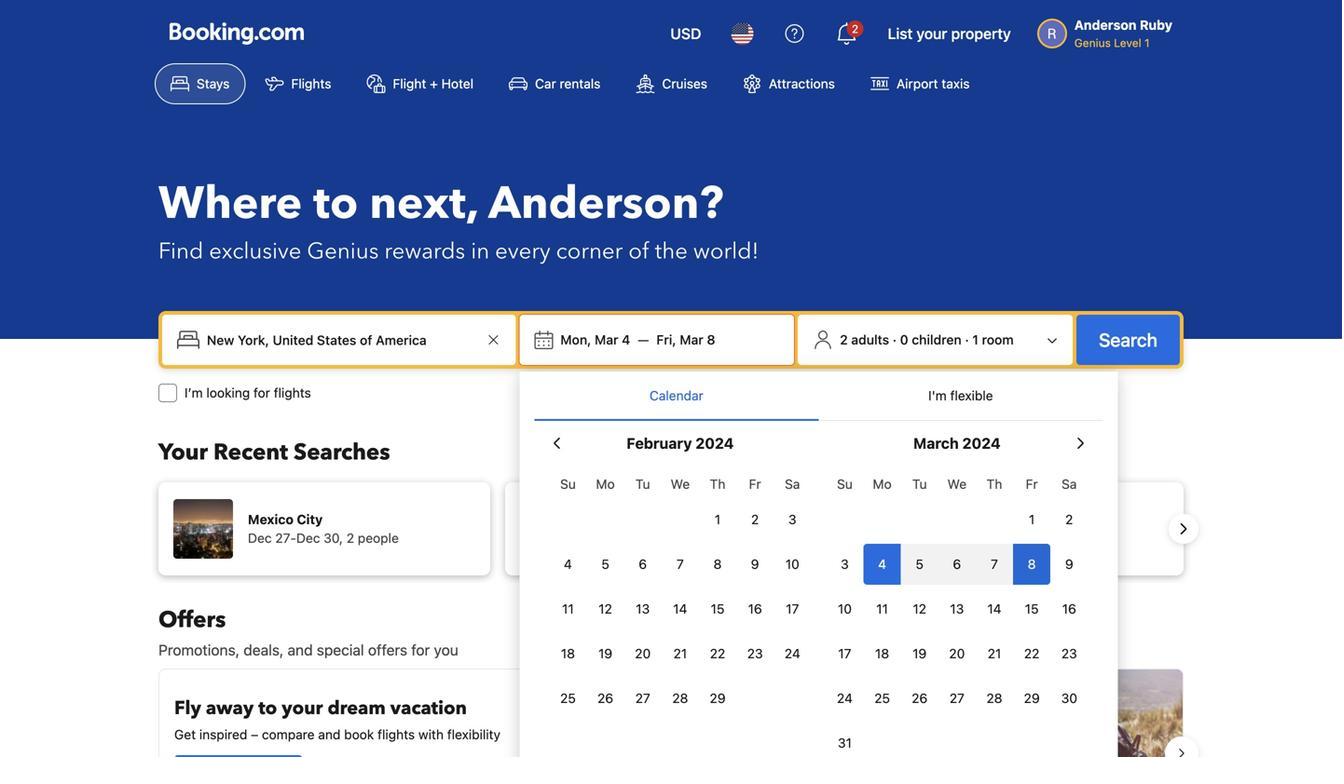 Task type: vqa. For each thing, say whether or not it's contained in the screenshot.
first people from the right
yes



Task type: describe. For each thing, give the bounding box(es) containing it.
30, inside dec 27-dec 30, 2 people link
[[1017, 531, 1037, 546]]

31
[[838, 736, 852, 751]]

late
[[833, 685, 871, 711]]

offers
[[158, 606, 226, 636]]

16 February 2024 checkbox
[[737, 589, 774, 630]]

19 February 2024 checkbox
[[587, 634, 624, 675]]

20 for 20 february 2024 'checkbox'
[[635, 647, 651, 662]]

30
[[1062, 691, 1078, 707]]

calendar
[[650, 388, 704, 404]]

17 March 2024 checkbox
[[826, 634, 864, 675]]

i'm looking for flights
[[185, 386, 311, 401]]

to inside where to next, anderson? find exclusive genius rewards in every corner of the world!
[[313, 173, 358, 234]]

8 for 8 february 2024 'option'
[[714, 557, 722, 572]]

world!
[[694, 236, 759, 267]]

room
[[982, 332, 1014, 348]]

tu for march 2024
[[913, 477, 927, 492]]

where to next, anderson? find exclusive genius rewards in every corner of the world!
[[158, 173, 759, 267]]

8 right the fri,
[[707, 332, 716, 348]]

29 for 29 checkbox
[[1024, 691, 1040, 707]]

25 February 2024 checkbox
[[549, 679, 587, 720]]

region containing save 15% with late escape deals
[[144, 662, 1199, 758]]

february
[[627, 435, 692, 453]]

genius inside where to next, anderson? find exclusive genius rewards in every corner of the world!
[[307, 236, 379, 267]]

promotions,
[[158, 642, 240, 660]]

you
[[434, 642, 459, 660]]

group of friends hiking in the mountains on a sunny day image
[[680, 670, 1183, 758]]

15%
[[743, 685, 784, 711]]

tu for february 2024
[[636, 477, 650, 492]]

18 for the "18 march 2024" option
[[875, 647, 890, 662]]

hotel
[[442, 76, 474, 91]]

1 horizontal spatial your
[[917, 25, 948, 42]]

8 for 8 option
[[1028, 557, 1036, 572]]

cruises
[[662, 76, 708, 91]]

with inside fly away to your dream vacation get inspired – compare and book flights with flexibility
[[419, 728, 444, 743]]

su for march
[[837, 477, 853, 492]]

2 · from the left
[[965, 332, 969, 348]]

26 February 2024 checkbox
[[587, 679, 624, 720]]

fly away to your dream vacation image
[[532, 685, 648, 758]]

27 February 2024 checkbox
[[624, 679, 662, 720]]

book
[[344, 728, 374, 743]]

find
[[158, 236, 204, 267]]

8 cell
[[1014, 541, 1051, 586]]

13 for 13 february 2024 checkbox on the bottom left of page
[[636, 602, 650, 617]]

—
[[638, 332, 649, 348]]

29 for the 29 february 2024 checkbox
[[710, 691, 726, 707]]

2 adults · 0 children · 1 room
[[840, 332, 1014, 348]]

19 March 2024 checkbox
[[901, 634, 939, 675]]

fr for february 2024
[[749, 477, 761, 492]]

deals
[[944, 685, 994, 711]]

anderson?
[[488, 173, 724, 234]]

23 for 23 checkbox
[[747, 647, 763, 662]]

i'm flexible
[[929, 388, 994, 404]]

recent
[[214, 438, 288, 469]]

4 March 2024 checkbox
[[864, 544, 901, 586]]

list
[[888, 25, 913, 42]]

people inside the mexico city dec 27-dec 30, 2 people
[[358, 531, 399, 546]]

next,
[[370, 173, 478, 234]]

children
[[912, 332, 962, 348]]

13 February 2024 checkbox
[[624, 589, 662, 630]]

flight + hotel link
[[351, 63, 490, 104]]

airport
[[897, 76, 938, 91]]

4 February 2024 checkbox
[[549, 544, 587, 586]]

usd button
[[659, 11, 713, 56]]

9 February 2024 checkbox
[[737, 544, 774, 586]]

5 for 5 option on the bottom right
[[916, 557, 924, 572]]

7 for the 7 option
[[677, 557, 684, 572]]

25 for 25 march 2024 option
[[875, 691, 890, 707]]

5 March 2024 checkbox
[[901, 544, 939, 586]]

mon,
[[561, 332, 591, 348]]

searches
[[294, 438, 390, 469]]

22 for 22 february 2024 "option"
[[710, 647, 726, 662]]

february 2024
[[627, 435, 734, 453]]

mo for march
[[873, 477, 892, 492]]

7 March 2024 checkbox
[[976, 544, 1014, 586]]

7 February 2024 checkbox
[[662, 544, 699, 586]]

calendar button
[[535, 372, 819, 420]]

save 15% with late escape deals
[[695, 685, 994, 711]]

31 March 2024 checkbox
[[826, 723, 864, 758]]

1 February 2024 checkbox
[[699, 500, 737, 541]]

taxis
[[942, 76, 970, 91]]

we for february
[[671, 477, 690, 492]]

25 for 25 option
[[560, 691, 576, 707]]

3 February 2024 checkbox
[[774, 500, 811, 541]]

2 inside checkbox
[[751, 512, 759, 528]]

compare
[[262, 728, 315, 743]]

29 February 2024 checkbox
[[699, 679, 737, 720]]

city
[[297, 512, 323, 528]]

flights inside fly away to your dream vacation get inspired – compare and book flights with flexibility
[[378, 728, 415, 743]]

12 February 2024 checkbox
[[587, 589, 624, 630]]

every
[[495, 236, 551, 267]]

7 for 7 march 2024 "checkbox"
[[991, 557, 998, 572]]

mexico
[[248, 512, 294, 528]]

to inside fly away to your dream vacation get inspired – compare and book flights with flexibility
[[258, 696, 277, 722]]

i'm
[[185, 386, 203, 401]]

1 inside the anderson ruby genius level 1
[[1145, 36, 1150, 49]]

fly away to your dream vacation get inspired – compare and book flights with flexibility
[[174, 696, 501, 743]]

4 dec from the left
[[990, 531, 1014, 546]]

your
[[158, 438, 208, 469]]

3 for 3 checkbox
[[789, 512, 797, 528]]

march 2024
[[914, 435, 1001, 453]]

–
[[251, 728, 258, 743]]

4 for 5
[[878, 557, 887, 572]]

2 inside the mexico city dec 27-dec 30, 2 people
[[347, 531, 354, 546]]

attractions link
[[727, 63, 851, 104]]

march
[[914, 435, 959, 453]]

28 for 28 "checkbox"
[[673, 691, 688, 707]]

save
[[695, 685, 738, 711]]

26 March 2024 checkbox
[[901, 679, 939, 720]]

grid for february
[[549, 466, 811, 720]]

usd
[[671, 25, 702, 42]]

2 button
[[825, 11, 869, 56]]

24 February 2024 checkbox
[[774, 634, 811, 675]]

24 for the 24 february 2024 option at bottom
[[785, 647, 801, 662]]

26 for 26 february 2024 option
[[598, 691, 614, 707]]

mo for february
[[596, 477, 615, 492]]

27 for the '27' checkbox
[[636, 691, 651, 707]]

search
[[1099, 329, 1158, 351]]

list your property
[[888, 25, 1011, 42]]

19 for 19 option
[[599, 647, 613, 662]]

stays link
[[155, 63, 246, 104]]

14 for 14 march 2024 option
[[988, 602, 1002, 617]]

6 for "6 march 2024" option on the bottom right of the page
[[953, 557, 961, 572]]

th for march 2024
[[987, 477, 1003, 492]]

car rentals link
[[493, 63, 617, 104]]

search button
[[1077, 315, 1180, 365]]

20 February 2024 checkbox
[[624, 634, 662, 675]]

24 for 24 march 2024 option
[[837, 691, 853, 707]]

mon, mar 4 — fri, mar 8
[[561, 332, 716, 348]]

5 cell
[[901, 541, 939, 586]]

flights
[[291, 76, 331, 91]]

27 March 2024 checkbox
[[939, 679, 976, 720]]

27- inside the mexico city dec 27-dec 30, 2 people
[[275, 531, 296, 546]]

11 for '11 february 2024' "checkbox"
[[562, 602, 574, 617]]

1 inside 'dropdown button'
[[973, 332, 979, 348]]

16 for 16 march 2024 checkbox
[[1063, 602, 1077, 617]]

exclusive
[[209, 236, 302, 267]]

booking.com image
[[170, 22, 304, 45]]

cruises link
[[620, 63, 724, 104]]

dec 27-dec 30, 2 people link
[[852, 483, 1184, 576]]

in
[[471, 236, 490, 267]]

20 for 20 option
[[949, 647, 965, 662]]

genius inside the anderson ruby genius level 1
[[1075, 36, 1111, 49]]

17 February 2024 checkbox
[[774, 589, 811, 630]]

22 March 2024 checkbox
[[1014, 634, 1051, 675]]

of
[[629, 236, 649, 267]]

and inside offers promotions, deals, and special offers for you
[[288, 642, 313, 660]]

1 horizontal spatial 4
[[622, 332, 631, 348]]

17 for 17 march 2024 checkbox
[[839, 647, 852, 662]]

1 horizontal spatial with
[[788, 685, 828, 711]]

flight
[[393, 76, 426, 91]]

attractions
[[769, 76, 835, 91]]

23 for 23 march 2024 option
[[1062, 647, 1078, 662]]

looking
[[206, 386, 250, 401]]

for inside offers promotions, deals, and special offers for you
[[411, 642, 430, 660]]

28 for '28' option
[[987, 691, 1003, 707]]

flights link
[[249, 63, 347, 104]]

28 February 2024 checkbox
[[662, 679, 699, 720]]

9 for 9 option
[[1066, 557, 1074, 572]]

inspired
[[199, 728, 247, 743]]

Where are you going? field
[[200, 324, 482, 357]]

anderson
[[1075, 17, 1137, 33]]

flexibility
[[447, 728, 501, 743]]

fr for march 2024
[[1026, 477, 1038, 492]]

region containing mexico city
[[144, 475, 1199, 584]]

2 mar from the left
[[680, 332, 704, 348]]

ruby
[[1140, 17, 1173, 33]]

1 mar from the left
[[595, 332, 619, 348]]

4 cell
[[864, 541, 901, 586]]

9 for 9 february 2024 checkbox on the right of page
[[751, 557, 759, 572]]

offers promotions, deals, and special offers for you
[[158, 606, 459, 660]]

0
[[900, 332, 909, 348]]



Task type: locate. For each thing, give the bounding box(es) containing it.
1 vertical spatial region
[[144, 662, 1199, 758]]

th for february 2024
[[710, 477, 726, 492]]

for left the you at left
[[411, 642, 430, 660]]

25 inside 25 option
[[560, 691, 576, 707]]

21 right 20 february 2024 'checkbox'
[[674, 647, 687, 662]]

6 March 2024 checkbox
[[939, 544, 976, 586]]

19 left 20 february 2024 'checkbox'
[[599, 647, 613, 662]]

your up compare at the bottom
[[282, 696, 323, 722]]

25 inside 25 march 2024 option
[[875, 691, 890, 707]]

18 for the 18 february 2024 'option'
[[561, 647, 575, 662]]

27-
[[275, 531, 296, 546], [969, 531, 990, 546]]

1 6 from the left
[[639, 557, 647, 572]]

1 horizontal spatial 25
[[875, 691, 890, 707]]

30, inside the mexico city dec 27-dec 30, 2 people
[[324, 531, 343, 546]]

0 vertical spatial and
[[288, 642, 313, 660]]

0 horizontal spatial 17
[[786, 602, 799, 617]]

29 right '28' option
[[1024, 691, 1040, 707]]

13 right the 12 march 2024 checkbox
[[950, 602, 964, 617]]

fri, mar 8 button
[[649, 324, 723, 357]]

1 horizontal spatial we
[[948, 477, 967, 492]]

14 right 13 february 2024 checkbox on the bottom left of page
[[673, 602, 688, 617]]

and left book
[[318, 728, 341, 743]]

fr up 2 february 2024 checkbox
[[749, 477, 761, 492]]

1 horizontal spatial fr
[[1026, 477, 1038, 492]]

1 · from the left
[[893, 332, 897, 348]]

27 inside option
[[950, 691, 965, 707]]

· left 0
[[893, 332, 897, 348]]

15 inside option
[[711, 602, 725, 617]]

1 horizontal spatial sa
[[1062, 477, 1077, 492]]

25
[[560, 691, 576, 707], [875, 691, 890, 707]]

1 horizontal spatial and
[[318, 728, 341, 743]]

with left late
[[788, 685, 828, 711]]

12 March 2024 checkbox
[[901, 589, 939, 630]]

25 left 26 february 2024 option
[[560, 691, 576, 707]]

1 horizontal spatial 6
[[953, 557, 961, 572]]

2 13 from the left
[[950, 602, 964, 617]]

genius left rewards
[[307, 236, 379, 267]]

20 right 19 option
[[635, 647, 651, 662]]

2 sa from the left
[[1062, 477, 1077, 492]]

1 horizontal spatial 10
[[838, 602, 852, 617]]

26 inside option
[[598, 691, 614, 707]]

mo up 5 option
[[596, 477, 615, 492]]

0 horizontal spatial 7
[[677, 557, 684, 572]]

2 27- from the left
[[969, 531, 990, 546]]

11 inside option
[[877, 602, 888, 617]]

1 horizontal spatial grid
[[826, 466, 1088, 758]]

10 inside option
[[786, 557, 800, 572]]

flights right book
[[378, 728, 415, 743]]

1 horizontal spatial 7
[[991, 557, 998, 572]]

3 for 3 checkbox
[[841, 557, 849, 572]]

mar right the fri,
[[680, 332, 704, 348]]

stays
[[197, 76, 230, 91]]

2024 right march
[[963, 435, 1001, 453]]

su up 4 february 2024 option
[[560, 477, 576, 492]]

0 horizontal spatial grid
[[549, 466, 811, 720]]

2 February 2024 checkbox
[[737, 500, 774, 541]]

18
[[561, 647, 575, 662], [875, 647, 890, 662]]

2 23 from the left
[[1062, 647, 1078, 662]]

10 for 10 checkbox
[[838, 602, 852, 617]]

0 vertical spatial with
[[788, 685, 828, 711]]

13
[[636, 602, 650, 617], [950, 602, 964, 617]]

20 left 21 option
[[949, 647, 965, 662]]

11 inside "checkbox"
[[562, 602, 574, 617]]

1 vertical spatial 10
[[838, 602, 852, 617]]

12 right '11 february 2024' "checkbox"
[[599, 602, 612, 617]]

2 7 from the left
[[991, 557, 998, 572]]

18 inside option
[[875, 647, 890, 662]]

1 horizontal spatial tu
[[913, 477, 927, 492]]

1 horizontal spatial 18
[[875, 647, 890, 662]]

10 inside checkbox
[[838, 602, 852, 617]]

· right children
[[965, 332, 969, 348]]

6 inside option
[[953, 557, 961, 572]]

1 people from the left
[[358, 531, 399, 546]]

10 right 9 february 2024 checkbox on the right of page
[[786, 557, 800, 572]]

3 inside checkbox
[[789, 512, 797, 528]]

0 horizontal spatial sa
[[785, 477, 800, 492]]

13 inside option
[[950, 602, 964, 617]]

17 for 17 february 2024 option
[[786, 602, 799, 617]]

12 inside option
[[599, 602, 612, 617]]

15 right 14 february 2024 checkbox
[[711, 602, 725, 617]]

we down february 2024
[[671, 477, 690, 492]]

i'm
[[929, 388, 947, 404]]

sa for february 2024
[[785, 477, 800, 492]]

25 March 2024 checkbox
[[864, 679, 901, 720]]

tab list
[[535, 372, 1103, 422]]

16 inside 16 march 2024 checkbox
[[1063, 602, 1077, 617]]

21 right 20 option
[[988, 647, 1002, 662]]

1 horizontal spatial 19
[[913, 647, 927, 662]]

7 cell
[[976, 541, 1014, 586]]

flights
[[274, 386, 311, 401], [378, 728, 415, 743]]

27 left '28' option
[[950, 691, 965, 707]]

adults
[[852, 332, 890, 348]]

22 February 2024 checkbox
[[699, 634, 737, 675]]

tab list containing calendar
[[535, 372, 1103, 422]]

1 horizontal spatial ·
[[965, 332, 969, 348]]

15 for 15 march 2024 checkbox
[[1025, 602, 1039, 617]]

26 left the '27' checkbox
[[598, 691, 614, 707]]

2 horizontal spatial 4
[[878, 557, 887, 572]]

15
[[711, 602, 725, 617], [1025, 602, 1039, 617]]

fly
[[174, 696, 201, 722]]

17 inside checkbox
[[839, 647, 852, 662]]

rentals
[[560, 76, 601, 91]]

23 right 22 march 2024 checkbox
[[1062, 647, 1078, 662]]

fri,
[[657, 332, 677, 348]]

0 horizontal spatial 6
[[639, 557, 647, 572]]

19 right the "18 march 2024" option
[[913, 647, 927, 662]]

people down searches
[[358, 531, 399, 546]]

0 horizontal spatial 11
[[562, 602, 574, 617]]

23 inside checkbox
[[747, 647, 763, 662]]

dream
[[328, 696, 386, 722]]

8 down dec 27-dec 30, 2 people
[[1028, 557, 1036, 572]]

23 March 2024 checkbox
[[1051, 634, 1088, 675]]

7 right 6 february 2024 checkbox
[[677, 557, 684, 572]]

3 inside checkbox
[[841, 557, 849, 572]]

0 vertical spatial 24
[[785, 647, 801, 662]]

19 inside option
[[599, 647, 613, 662]]

20 inside 'checkbox'
[[635, 647, 651, 662]]

1 horizontal spatial 15
[[1025, 602, 1039, 617]]

0 vertical spatial 17
[[786, 602, 799, 617]]

2 th from the left
[[987, 477, 1003, 492]]

22 inside "option"
[[710, 647, 726, 662]]

th up the 1 february 2024 checkbox
[[710, 477, 726, 492]]

18 left 19 option
[[561, 647, 575, 662]]

8 inside 'option'
[[714, 557, 722, 572]]

i'm flexible button
[[819, 372, 1103, 420]]

2 adults · 0 children · 1 room button
[[806, 323, 1066, 358]]

1 horizontal spatial flights
[[378, 728, 415, 743]]

2024 right 'february'
[[696, 435, 734, 453]]

your right list
[[917, 25, 948, 42]]

11 March 2024 checkbox
[[864, 589, 901, 630]]

1 horizontal spatial 28
[[987, 691, 1003, 707]]

mon, mar 4 button
[[553, 324, 638, 357]]

25 right late
[[875, 691, 890, 707]]

1 horizontal spatial 17
[[839, 647, 852, 662]]

6 inside checkbox
[[639, 557, 647, 572]]

0 horizontal spatial ·
[[893, 332, 897, 348]]

1 su from the left
[[560, 477, 576, 492]]

0 horizontal spatial 19
[[599, 647, 613, 662]]

2 tu from the left
[[913, 477, 927, 492]]

1 mo from the left
[[596, 477, 615, 492]]

escape
[[876, 685, 939, 711]]

2 22 from the left
[[1024, 647, 1040, 662]]

1 30, from the left
[[324, 531, 343, 546]]

1 11 from the left
[[562, 602, 574, 617]]

19 for 19 march 2024 checkbox
[[913, 647, 927, 662]]

1 9 from the left
[[751, 557, 759, 572]]

8 inside option
[[1028, 557, 1036, 572]]

0 horizontal spatial 14
[[673, 602, 688, 617]]

27 inside checkbox
[[636, 691, 651, 707]]

1 23 from the left
[[747, 647, 763, 662]]

5 right the 4 option
[[916, 557, 924, 572]]

0 vertical spatial your
[[917, 25, 948, 42]]

car rentals
[[535, 76, 601, 91]]

1 vertical spatial 24
[[837, 691, 853, 707]]

1 horizontal spatial 3
[[841, 557, 849, 572]]

12 for the 12 march 2024 checkbox
[[913, 602, 927, 617]]

2 5 from the left
[[916, 557, 924, 572]]

anderson ruby genius level 1
[[1075, 17, 1173, 49]]

fr up 1 option
[[1026, 477, 1038, 492]]

22 right 21 option
[[1024, 647, 1040, 662]]

13 inside checkbox
[[636, 602, 650, 617]]

2 inside dropdown button
[[852, 22, 859, 35]]

1 horizontal spatial 13
[[950, 602, 964, 617]]

10 left 11 option
[[838, 602, 852, 617]]

26 inside checkbox
[[912, 691, 928, 707]]

0 horizontal spatial mo
[[596, 477, 615, 492]]

1 vertical spatial your
[[282, 696, 323, 722]]

4 left 5 option
[[564, 557, 572, 572]]

29 March 2024 checkbox
[[1014, 679, 1051, 720]]

1 horizontal spatial 30,
[[1017, 531, 1037, 546]]

3 left the 4 option
[[841, 557, 849, 572]]

1 18 from the left
[[561, 647, 575, 662]]

7 down dec 27-dec 30, 2 people
[[991, 557, 998, 572]]

1 26 from the left
[[598, 691, 614, 707]]

0 horizontal spatial tu
[[636, 477, 650, 492]]

0 horizontal spatial 30,
[[324, 531, 343, 546]]

with down vacation
[[419, 728, 444, 743]]

to left next,
[[313, 173, 358, 234]]

2 grid from the left
[[826, 466, 1088, 758]]

0 horizontal spatial 21
[[674, 647, 687, 662]]

7 inside option
[[677, 557, 684, 572]]

22 inside checkbox
[[1024, 647, 1040, 662]]

28 left save
[[673, 691, 688, 707]]

next image
[[1173, 518, 1195, 541]]

property
[[951, 25, 1011, 42]]

1 left 2 february 2024 checkbox
[[715, 512, 721, 528]]

people right 1 option
[[1052, 531, 1093, 546]]

5 February 2024 checkbox
[[587, 544, 624, 586]]

2 20 from the left
[[949, 647, 965, 662]]

0 horizontal spatial 3
[[789, 512, 797, 528]]

2 21 from the left
[[988, 647, 1002, 662]]

1 5 from the left
[[602, 557, 610, 572]]

1 horizontal spatial genius
[[1075, 36, 1111, 49]]

get
[[174, 728, 196, 743]]

away
[[206, 696, 254, 722]]

26 for 26 march 2024 checkbox
[[912, 691, 928, 707]]

18 March 2024 checkbox
[[864, 634, 901, 675]]

dec 27-dec 30, 2 people
[[942, 531, 1093, 546]]

23 inside option
[[1062, 647, 1078, 662]]

14 March 2024 checkbox
[[976, 589, 1014, 630]]

sa for march 2024
[[1062, 477, 1077, 492]]

2 we from the left
[[948, 477, 967, 492]]

16 right 15 march 2024 checkbox
[[1063, 602, 1077, 617]]

1 13 from the left
[[636, 602, 650, 617]]

27 right 26 february 2024 option
[[636, 691, 651, 707]]

14 left 15 march 2024 checkbox
[[988, 602, 1002, 617]]

6 February 2024 checkbox
[[624, 544, 662, 586]]

9 March 2024 checkbox
[[1051, 544, 1088, 586]]

1 we from the left
[[671, 477, 690, 492]]

2 inside 'dropdown button'
[[840, 332, 848, 348]]

15 February 2024 checkbox
[[699, 589, 737, 630]]

your recent searches
[[158, 438, 390, 469]]

1 dec from the left
[[248, 531, 272, 546]]

for
[[254, 386, 270, 401], [411, 642, 430, 660]]

genius down anderson
[[1075, 36, 1111, 49]]

9 right 8 february 2024 'option'
[[751, 557, 759, 572]]

1 28 from the left
[[673, 691, 688, 707]]

0 horizontal spatial flights
[[274, 386, 311, 401]]

5 inside cell
[[916, 557, 924, 572]]

15 right 14 march 2024 option
[[1025, 602, 1039, 617]]

1 horizontal spatial mar
[[680, 332, 704, 348]]

28 March 2024 checkbox
[[976, 679, 1014, 720]]

2 12 from the left
[[913, 602, 927, 617]]

0 horizontal spatial 22
[[710, 647, 726, 662]]

11
[[562, 602, 574, 617], [877, 602, 888, 617]]

1 horizontal spatial 24
[[837, 691, 853, 707]]

1 inside checkbox
[[715, 512, 721, 528]]

and inside fly away to your dream vacation get inspired – compare and book flights with flexibility
[[318, 728, 341, 743]]

mo up 4 "cell"
[[873, 477, 892, 492]]

9 inside option
[[1066, 557, 1074, 572]]

0 horizontal spatial 25
[[560, 691, 576, 707]]

2 11 from the left
[[877, 602, 888, 617]]

2 25 from the left
[[875, 691, 890, 707]]

0 horizontal spatial genius
[[307, 236, 379, 267]]

24 right 23 checkbox
[[785, 647, 801, 662]]

1 horizontal spatial 9
[[1066, 557, 1074, 572]]

fr
[[749, 477, 761, 492], [1026, 477, 1038, 492]]

2 2024 from the left
[[963, 435, 1001, 453]]

0 horizontal spatial 12
[[599, 602, 612, 617]]

16 inside 16 february 2024 checkbox
[[748, 602, 762, 617]]

23 right 22 february 2024 "option"
[[747, 647, 763, 662]]

1 sa from the left
[[785, 477, 800, 492]]

2 region from the top
[[144, 662, 1199, 758]]

5
[[602, 557, 610, 572], [916, 557, 924, 572]]

2 6 from the left
[[953, 557, 961, 572]]

1 vertical spatial and
[[318, 728, 341, 743]]

0 vertical spatial to
[[313, 173, 358, 234]]

1 horizontal spatial 2024
[[963, 435, 1001, 453]]

28
[[673, 691, 688, 707], [987, 691, 1003, 707]]

0 horizontal spatial to
[[258, 696, 277, 722]]

0 horizontal spatial su
[[560, 477, 576, 492]]

9 inside checkbox
[[751, 557, 759, 572]]

1 region from the top
[[144, 475, 1199, 584]]

13 right 12 option
[[636, 602, 650, 617]]

8 March 2024 checkbox
[[1014, 544, 1051, 586]]

15 for 15 option
[[711, 602, 725, 617]]

1 up dec 27-dec 30, 2 people
[[1029, 512, 1035, 528]]

car
[[535, 76, 556, 91]]

1 horizontal spatial 14
[[988, 602, 1002, 617]]

19 inside checkbox
[[913, 647, 927, 662]]

1 21 from the left
[[674, 647, 687, 662]]

11 right 10 checkbox
[[877, 602, 888, 617]]

12
[[599, 602, 612, 617], [913, 602, 927, 617]]

1 2024 from the left
[[696, 435, 734, 453]]

mexico city dec 27-dec 30, 2 people
[[248, 512, 399, 546]]

11 February 2024 checkbox
[[549, 589, 587, 630]]

2 fr from the left
[[1026, 477, 1038, 492]]

we for march
[[948, 477, 967, 492]]

7 inside "checkbox"
[[991, 557, 998, 572]]

tu down march
[[913, 477, 927, 492]]

15 March 2024 checkbox
[[1014, 589, 1051, 630]]

21 February 2024 checkbox
[[662, 634, 699, 675]]

0 horizontal spatial 27-
[[275, 531, 296, 546]]

17 inside option
[[786, 602, 799, 617]]

24 left 25 march 2024 option
[[837, 691, 853, 707]]

14 for 14 february 2024 checkbox
[[673, 602, 688, 617]]

offers
[[368, 642, 408, 660]]

3
[[789, 512, 797, 528], [841, 557, 849, 572]]

0 horizontal spatial people
[[358, 531, 399, 546]]

16 March 2024 checkbox
[[1051, 589, 1088, 630]]

2024 for march 2024
[[963, 435, 1001, 453]]

2 30, from the left
[[1017, 531, 1037, 546]]

14 inside 14 february 2024 checkbox
[[673, 602, 688, 617]]

8 left 9 february 2024 checkbox on the right of page
[[714, 557, 722, 572]]

12 inside checkbox
[[913, 602, 927, 617]]

5 for 5 option
[[602, 557, 610, 572]]

2 15 from the left
[[1025, 602, 1039, 617]]

2 su from the left
[[837, 477, 853, 492]]

16 for 16 february 2024 checkbox
[[748, 602, 762, 617]]

and right deals,
[[288, 642, 313, 660]]

1 left 'room'
[[973, 332, 979, 348]]

grid for march
[[826, 466, 1088, 758]]

5 right 4 february 2024 option
[[602, 557, 610, 572]]

rewards
[[384, 236, 465, 267]]

3 March 2024 checkbox
[[826, 544, 864, 586]]

sa
[[785, 477, 800, 492], [1062, 477, 1077, 492]]

mar right mon,
[[595, 332, 619, 348]]

0 horizontal spatial 18
[[561, 647, 575, 662]]

16
[[748, 602, 762, 617], [1063, 602, 1077, 617]]

6
[[639, 557, 647, 572], [953, 557, 961, 572]]

1 19 from the left
[[599, 647, 613, 662]]

1 th from the left
[[710, 477, 726, 492]]

1 fr from the left
[[749, 477, 761, 492]]

18 February 2024 checkbox
[[549, 634, 587, 675]]

27- inside dec 27-dec 30, 2 people link
[[969, 531, 990, 546]]

1 horizontal spatial 5
[[916, 557, 924, 572]]

1 horizontal spatial for
[[411, 642, 430, 660]]

26 left 27 march 2024 option
[[912, 691, 928, 707]]

dec
[[248, 531, 272, 546], [296, 531, 320, 546], [942, 531, 965, 546], [990, 531, 1014, 546]]

18 left 19 march 2024 checkbox
[[875, 647, 890, 662]]

region
[[144, 475, 1199, 584], [144, 662, 1199, 758]]

1 horizontal spatial 20
[[949, 647, 965, 662]]

10 for 10 option
[[786, 557, 800, 572]]

23
[[747, 647, 763, 662], [1062, 647, 1078, 662]]

2 29 from the left
[[1024, 691, 1040, 707]]

1 vertical spatial 3
[[841, 557, 849, 572]]

2 16 from the left
[[1063, 602, 1077, 617]]

10 February 2024 checkbox
[[774, 544, 811, 586]]

0 horizontal spatial with
[[419, 728, 444, 743]]

24 March 2024 checkbox
[[826, 679, 864, 720]]

1 horizontal spatial mo
[[873, 477, 892, 492]]

6 cell
[[939, 541, 976, 586]]

26
[[598, 691, 614, 707], [912, 691, 928, 707]]

th down march 2024
[[987, 477, 1003, 492]]

1 12 from the left
[[599, 602, 612, 617]]

2 26 from the left
[[912, 691, 928, 707]]

27
[[636, 691, 651, 707], [950, 691, 965, 707]]

17 left the "18 march 2024" option
[[839, 647, 852, 662]]

1 horizontal spatial 12
[[913, 602, 927, 617]]

sa up 3 checkbox
[[785, 477, 800, 492]]

1 vertical spatial to
[[258, 696, 277, 722]]

1 vertical spatial genius
[[307, 236, 379, 267]]

10 March 2024 checkbox
[[826, 589, 864, 630]]

29
[[710, 691, 726, 707], [1024, 691, 1040, 707]]

22 right 21 february 2024 option
[[710, 647, 726, 662]]

8 February 2024 checkbox
[[699, 544, 737, 586]]

list your property link
[[877, 11, 1023, 56]]

27 for 27 march 2024 option
[[950, 691, 965, 707]]

1 horizontal spatial th
[[987, 477, 1003, 492]]

7
[[677, 557, 684, 572], [991, 557, 998, 572]]

23 February 2024 checkbox
[[737, 634, 774, 675]]

6 left 7 march 2024 "checkbox"
[[953, 557, 961, 572]]

0 vertical spatial for
[[254, 386, 270, 401]]

your inside fly away to your dream vacation get inspired – compare and book flights with flexibility
[[282, 696, 323, 722]]

level
[[1114, 36, 1142, 49]]

21 March 2024 checkbox
[[976, 634, 1014, 675]]

1 horizontal spatial 11
[[877, 602, 888, 617]]

deals,
[[244, 642, 284, 660]]

2 28 from the left
[[987, 691, 1003, 707]]

to
[[313, 173, 358, 234], [258, 696, 277, 722]]

1 25 from the left
[[560, 691, 576, 707]]

airport taxis link
[[855, 63, 986, 104]]

3 right 2 february 2024 checkbox
[[789, 512, 797, 528]]

28 inside 28 "checkbox"
[[673, 691, 688, 707]]

0 horizontal spatial 13
[[636, 602, 650, 617]]

2 27 from the left
[[950, 691, 965, 707]]

20 inside option
[[949, 647, 965, 662]]

15 inside checkbox
[[1025, 602, 1039, 617]]

airport taxis
[[897, 76, 970, 91]]

1 horizontal spatial 26
[[912, 691, 928, 707]]

the
[[655, 236, 688, 267]]

1 horizontal spatial 16
[[1063, 602, 1077, 617]]

12 for 12 option
[[599, 602, 612, 617]]

2 March 2024 checkbox
[[1051, 500, 1088, 541]]

0 vertical spatial genius
[[1075, 36, 1111, 49]]

grid
[[549, 466, 811, 720], [826, 466, 1088, 758]]

29 right 28 "checkbox"
[[710, 691, 726, 707]]

2 people from the left
[[1052, 531, 1093, 546]]

0 horizontal spatial 10
[[786, 557, 800, 572]]

0 vertical spatial 10
[[786, 557, 800, 572]]

18 inside 'option'
[[561, 647, 575, 662]]

1 horizontal spatial to
[[313, 173, 358, 234]]

2 mo from the left
[[873, 477, 892, 492]]

0 horizontal spatial fr
[[749, 477, 761, 492]]

1 grid from the left
[[549, 466, 811, 720]]

16 right 15 option
[[748, 602, 762, 617]]

1 7 from the left
[[677, 557, 684, 572]]

4 right 3 checkbox
[[878, 557, 887, 572]]

22 for 22 march 2024 checkbox
[[1024, 647, 1040, 662]]

1 27 from the left
[[636, 691, 651, 707]]

we down march 2024
[[948, 477, 967, 492]]

4 left '—'
[[622, 332, 631, 348]]

14 February 2024 checkbox
[[662, 589, 699, 630]]

su for february
[[560, 477, 576, 492]]

1 22 from the left
[[710, 647, 726, 662]]

9 right 8 option
[[1066, 557, 1074, 572]]

corner
[[556, 236, 623, 267]]

2 14 from the left
[[988, 602, 1002, 617]]

12 right 11 option
[[913, 602, 927, 617]]

1 20 from the left
[[635, 647, 651, 662]]

10
[[786, 557, 800, 572], [838, 602, 852, 617]]

8
[[707, 332, 716, 348], [714, 557, 722, 572], [1028, 557, 1036, 572]]

0 horizontal spatial 4
[[564, 557, 572, 572]]

2 9 from the left
[[1066, 557, 1074, 572]]

13 for 13 march 2024 option
[[950, 602, 964, 617]]

11 left 12 option
[[562, 602, 574, 617]]

3 dec from the left
[[942, 531, 965, 546]]

4 inside option
[[878, 557, 887, 572]]

flexible
[[951, 388, 994, 404]]

1 29 from the left
[[710, 691, 726, 707]]

21 for 21 option
[[988, 647, 1002, 662]]

vacation
[[390, 696, 467, 722]]

0 horizontal spatial your
[[282, 696, 323, 722]]

0 horizontal spatial 23
[[747, 647, 763, 662]]

11 for 11 option
[[877, 602, 888, 617]]

21 for 21 february 2024 option
[[674, 647, 687, 662]]

1 inside option
[[1029, 512, 1035, 528]]

for right looking
[[254, 386, 270, 401]]

1 right level
[[1145, 36, 1150, 49]]

1 vertical spatial flights
[[378, 728, 415, 743]]

9
[[751, 557, 759, 572], [1066, 557, 1074, 572]]

2024
[[696, 435, 734, 453], [963, 435, 1001, 453]]

1 tu from the left
[[636, 477, 650, 492]]

0 horizontal spatial 2024
[[696, 435, 734, 453]]

0 horizontal spatial 15
[[711, 602, 725, 617]]

0 horizontal spatial 26
[[598, 691, 614, 707]]

20 March 2024 checkbox
[[939, 634, 976, 675]]

2 18 from the left
[[875, 647, 890, 662]]

30 March 2024 checkbox
[[1051, 679, 1088, 720]]

0 horizontal spatial 29
[[710, 691, 726, 707]]

0 vertical spatial region
[[144, 475, 1199, 584]]

17 right 16 february 2024 checkbox
[[786, 602, 799, 617]]

tu down 'february'
[[636, 477, 650, 492]]

special
[[317, 642, 364, 660]]

0 vertical spatial flights
[[274, 386, 311, 401]]

14 inside 14 march 2024 option
[[988, 602, 1002, 617]]

2024 for february 2024
[[696, 435, 734, 453]]

6 right 5 option
[[639, 557, 647, 572]]

0 horizontal spatial 24
[[785, 647, 801, 662]]

2 19 from the left
[[913, 647, 927, 662]]

to up compare at the bottom
[[258, 696, 277, 722]]

28 inside option
[[987, 691, 1003, 707]]

1 15 from the left
[[711, 602, 725, 617]]

24
[[785, 647, 801, 662], [837, 691, 853, 707]]

2 dec from the left
[[296, 531, 320, 546]]

1 horizontal spatial 27-
[[969, 531, 990, 546]]

0 horizontal spatial we
[[671, 477, 690, 492]]

1 March 2024 checkbox
[[1014, 500, 1051, 541]]

0 horizontal spatial for
[[254, 386, 270, 401]]

1 horizontal spatial people
[[1052, 531, 1093, 546]]

22
[[710, 647, 726, 662], [1024, 647, 1040, 662]]

4 inside 4 february 2024 option
[[564, 557, 572, 572]]

1 14 from the left
[[673, 602, 688, 617]]

4 for 11
[[564, 557, 572, 572]]

genius
[[1075, 36, 1111, 49], [307, 236, 379, 267]]

6 for 6 february 2024 checkbox
[[639, 557, 647, 572]]

2 inside option
[[1066, 512, 1074, 528]]

1 16 from the left
[[748, 602, 762, 617]]

flights up your recent searches
[[274, 386, 311, 401]]

your account menu anderson ruby genius level 1 element
[[1037, 8, 1180, 51]]

20
[[635, 647, 651, 662], [949, 647, 965, 662]]

21
[[674, 647, 687, 662], [988, 647, 1002, 662]]

flight + hotel
[[393, 76, 474, 91]]

su up 3 checkbox
[[837, 477, 853, 492]]

1 27- from the left
[[275, 531, 296, 546]]

sa up 2 option
[[1062, 477, 1077, 492]]

13 March 2024 checkbox
[[939, 589, 976, 630]]

1 vertical spatial for
[[411, 642, 430, 660]]

28 right 27 march 2024 option
[[987, 691, 1003, 707]]

1
[[1145, 36, 1150, 49], [973, 332, 979, 348], [715, 512, 721, 528], [1029, 512, 1035, 528]]



